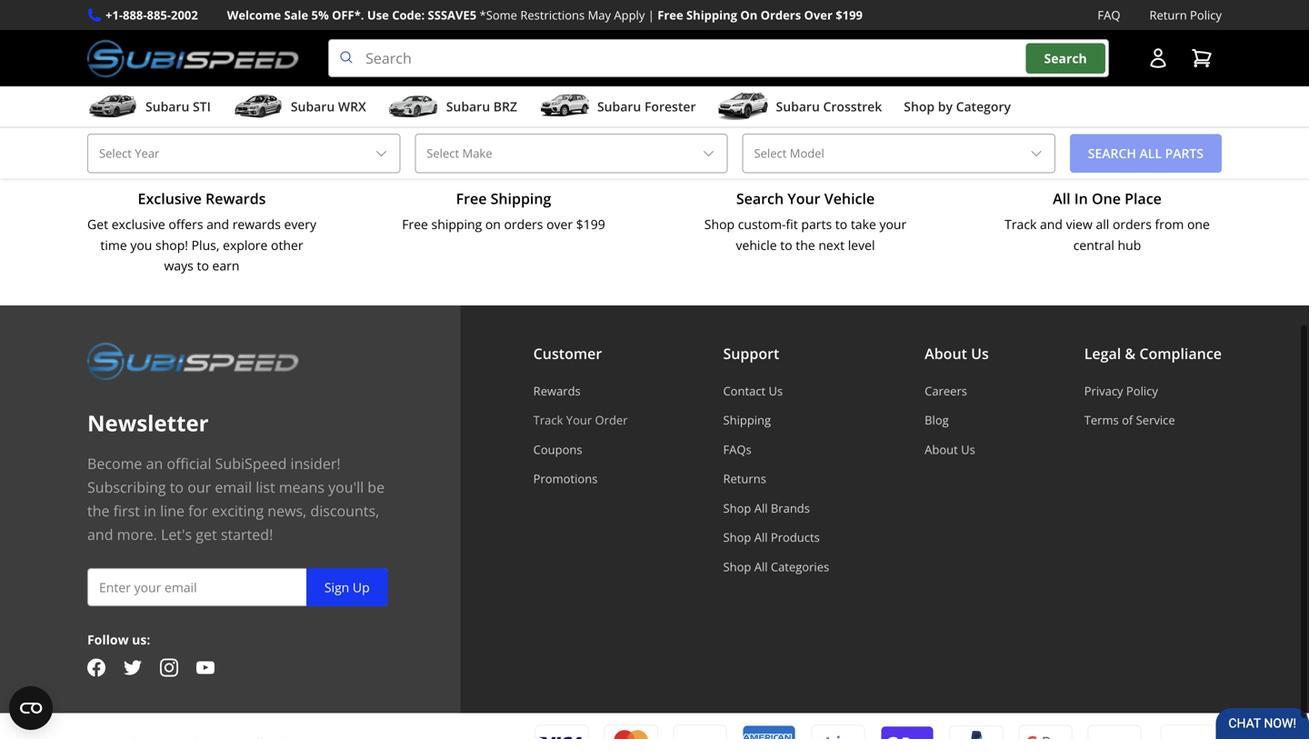 Task type: describe. For each thing, give the bounding box(es) containing it.
shop for shop by category
[[904, 98, 935, 115]]

all inside all in one place track and view all orders from one central hub
[[1054, 189, 1071, 208]]

subscribing
[[87, 477, 166, 497]]

returns
[[724, 471, 767, 487]]

parts
[[802, 216, 832, 233]]

all in one image
[[1099, 151, 1117, 169]]

|
[[648, 7, 655, 23]]

venmo image
[[1088, 724, 1143, 740]]

code:
[[392, 7, 425, 23]]

coupons
[[534, 441, 583, 458]]

shop!
[[156, 236, 188, 254]]

search for search
[[1045, 49, 1088, 67]]

subaru for subaru brz
[[446, 98, 490, 115]]

follow
[[87, 631, 129, 648]]

shop all brands link
[[724, 500, 830, 517]]

search for search your vehicle shop custom-fit parts to take your vehicle to the next level
[[737, 189, 784, 208]]

sign up
[[325, 579, 370, 596]]

policy for return policy
[[1191, 7, 1223, 23]]

use
[[367, 7, 389, 23]]

to down fit
[[781, 236, 793, 254]]

subaru forester button
[[539, 90, 696, 127]]

off*.
[[332, 7, 364, 23]]

newsletter
[[87, 408, 209, 438]]

shop all brands
[[724, 500, 810, 517]]

faqs link
[[724, 441, 830, 458]]

subaru wrx
[[291, 98, 366, 115]]

offers
[[169, 216, 203, 233]]

place
[[1125, 189, 1162, 208]]

legal
[[1085, 344, 1122, 363]]

contact us
[[724, 383, 783, 399]]

coupons link
[[534, 441, 628, 458]]

+1-888-885-2002
[[106, 7, 198, 23]]

let's
[[161, 525, 192, 544]]

0 vertical spatial $199
[[836, 7, 863, 23]]

a subaru crosstrek thumbnail image image
[[718, 93, 769, 120]]

exclusive
[[112, 216, 165, 233]]

in
[[1075, 189, 1089, 208]]

5%
[[312, 7, 329, 23]]

order
[[595, 412, 628, 429]]

twitter logo image
[[124, 659, 142, 677]]

0 vertical spatial shipping
[[687, 7, 738, 23]]

you'll
[[328, 477, 364, 497]]

*some
[[480, 7, 518, 23]]

contact
[[724, 383, 766, 399]]

885-
[[147, 7, 171, 23]]

faqs
[[724, 441, 752, 458]]

subaru sti button
[[87, 90, 211, 127]]

exclusive rewards get exclusive offers and rewards every time you shop! plus, explore other ways to earn
[[87, 189, 317, 274]]

restrictions
[[521, 7, 585, 23]]

orders
[[761, 7, 802, 23]]

legal & compliance
[[1085, 344, 1223, 363]]

in
[[144, 501, 156, 521]]

888-
[[123, 7, 147, 23]]

Select Year button
[[87, 134, 400, 173]]

&
[[1126, 344, 1136, 363]]

other
[[271, 236, 303, 254]]

and for all
[[1041, 216, 1063, 233]]

1 horizontal spatial free
[[456, 189, 487, 208]]

terms of service
[[1085, 412, 1176, 429]]

faq link
[[1098, 5, 1121, 25]]

visa image
[[535, 725, 589, 740]]

youtube logo image
[[196, 659, 215, 677]]

search button
[[1027, 43, 1106, 74]]

2 about from the top
[[925, 441, 959, 458]]

sssave5
[[428, 7, 477, 23]]

subaru brz
[[446, 98, 518, 115]]

one
[[1093, 189, 1122, 208]]

0 vertical spatial free
[[658, 7, 684, 23]]

blog link
[[925, 412, 990, 429]]

select make image
[[702, 146, 716, 161]]

orders inside free shipping free shipping on orders over $199
[[504, 216, 543, 233]]

hub
[[1118, 236, 1142, 254]]

the inside search your vehicle shop custom-fit parts to take your vehicle to the next level
[[796, 236, 816, 254]]

privacy
[[1085, 383, 1124, 399]]

over
[[547, 216, 573, 233]]

shop inside search your vehicle shop custom-fit parts to take your vehicle to the next level
[[705, 216, 735, 233]]

contact us link
[[724, 383, 830, 399]]

select model image
[[1030, 146, 1044, 161]]

Select Make button
[[415, 134, 728, 173]]

return policy link
[[1150, 5, 1223, 25]]

careers
[[925, 383, 968, 399]]

shipping inside free shipping free shipping on orders over $199
[[491, 189, 552, 208]]

0 horizontal spatial track
[[534, 412, 563, 429]]

fit
[[786, 216, 798, 233]]

shop for shop all brands
[[724, 500, 752, 517]]

subaru forester
[[598, 98, 696, 115]]

subaru for subaru sti
[[146, 98, 190, 115]]

shop for shop all categories
[[724, 559, 752, 575]]

an
[[146, 454, 163, 473]]

open widget image
[[9, 687, 53, 730]]

1 about from the top
[[925, 344, 968, 363]]

plus,
[[192, 236, 220, 254]]

1 about us from the top
[[925, 344, 990, 363]]

shoppay image
[[881, 724, 935, 740]]

shop all categories link
[[724, 559, 830, 575]]

facebook logo image
[[87, 659, 106, 677]]

for
[[188, 501, 208, 521]]

one
[[1188, 216, 1211, 233]]

on
[[741, 7, 758, 23]]

shop by category button
[[904, 90, 1012, 127]]

subaru wrx button
[[233, 90, 366, 127]]

sti
[[193, 98, 211, 115]]

means
[[279, 477, 325, 497]]



Task type: locate. For each thing, give the bounding box(es) containing it.
policy right the return
[[1191, 7, 1223, 23]]

shop inside shop by category dropdown button
[[904, 98, 935, 115]]

2002
[[171, 7, 198, 23]]

get
[[196, 525, 217, 544]]

and inside become an official subispeed insider! subscribing to our email list means you'll be the first in line for exciting news, discounts, and more. let's get started!
[[87, 525, 113, 544]]

list
[[256, 477, 275, 497]]

stripe image
[[811, 725, 866, 740]]

orders
[[504, 216, 543, 233], [1113, 216, 1152, 233]]

category
[[957, 98, 1012, 115]]

0 vertical spatial the
[[796, 236, 816, 254]]

a subaru brz thumbnail image image
[[388, 93, 439, 120]]

all in one place track and view all orders from one central hub
[[1005, 189, 1211, 254]]

rewards up track your order at the left of the page
[[534, 383, 581, 399]]

3 subaru from the left
[[446, 98, 490, 115]]

your up fit
[[788, 189, 821, 208]]

about us
[[925, 344, 990, 363], [925, 441, 976, 458]]

shipping
[[432, 216, 482, 233]]

every
[[284, 216, 317, 233]]

amex image
[[742, 725, 797, 740]]

become an official subispeed insider! subscribing to our email list means you'll be the first in line for exciting news, discounts, and more. let's get started!
[[87, 454, 385, 544]]

subaru up "search vehicle" image on the right of page
[[776, 98, 820, 115]]

get
[[87, 216, 108, 233]]

brands
[[771, 500, 810, 517]]

1 orders from the left
[[504, 216, 543, 233]]

1 subaru from the left
[[146, 98, 190, 115]]

0 vertical spatial about
[[925, 344, 968, 363]]

of
[[1123, 412, 1134, 429]]

rewards
[[206, 189, 266, 208], [534, 383, 581, 399]]

all for products
[[755, 529, 768, 546]]

2 vertical spatial shipping
[[724, 412, 771, 429]]

subispeed logo image up "newsletter"
[[87, 342, 299, 380]]

googlepay image
[[1019, 724, 1073, 740]]

1 horizontal spatial your
[[788, 189, 821, 208]]

and up plus,
[[207, 216, 229, 233]]

promotions
[[534, 471, 598, 487]]

line
[[160, 501, 185, 521]]

orders up the hub
[[1113, 216, 1152, 233]]

support
[[724, 344, 780, 363]]

return
[[1150, 7, 1188, 23]]

subaru brz button
[[388, 90, 518, 127]]

rewards up rewards
[[206, 189, 266, 208]]

0 horizontal spatial rewards
[[206, 189, 266, 208]]

about us link
[[925, 441, 990, 458]]

us down blog link
[[962, 441, 976, 458]]

0 vertical spatial about us
[[925, 344, 990, 363]]

a collage of action shots of vehicles image
[[0, 0, 1310, 122]]

categories
[[771, 559, 830, 575]]

1 horizontal spatial policy
[[1191, 7, 1223, 23]]

shipping link
[[724, 412, 830, 429]]

rewards inside exclusive rewards get exclusive offers and rewards every time you shop! plus, explore other ways to earn
[[206, 189, 266, 208]]

$199 right over
[[576, 216, 606, 233]]

1 vertical spatial $199
[[576, 216, 606, 233]]

instagram logo image
[[160, 659, 178, 677]]

a subaru wrx thumbnail image image
[[233, 93, 284, 120]]

free
[[658, 7, 684, 23], [456, 189, 487, 208], [402, 216, 428, 233]]

discover image
[[673, 725, 728, 740]]

us for about us link
[[962, 441, 976, 458]]

us:
[[132, 631, 150, 648]]

1 vertical spatial about
[[925, 441, 959, 458]]

us up careers link on the right bottom of page
[[972, 344, 990, 363]]

sign up button
[[306, 568, 388, 607]]

0 vertical spatial rewards
[[206, 189, 266, 208]]

2 vertical spatial free
[[402, 216, 428, 233]]

search vehicle image
[[797, 151, 815, 169]]

welcome
[[227, 7, 281, 23]]

5 subaru from the left
[[776, 98, 820, 115]]

rewards link
[[534, 383, 628, 399]]

you
[[130, 236, 152, 254]]

your for search
[[788, 189, 821, 208]]

1 horizontal spatial and
[[207, 216, 229, 233]]

search input field
[[328, 39, 1110, 77]]

subispeed logo image
[[87, 39, 299, 77], [87, 342, 299, 380]]

0 vertical spatial search
[[1045, 49, 1088, 67]]

1 vertical spatial track
[[534, 412, 563, 429]]

0 vertical spatial subispeed logo image
[[87, 39, 299, 77]]

apply
[[614, 7, 645, 23]]

official
[[167, 454, 211, 473]]

shop down 'shop all brands'
[[724, 529, 752, 546]]

ways
[[164, 257, 194, 274]]

0 vertical spatial us
[[972, 344, 990, 363]]

subaru for subaru crosstrek
[[776, 98, 820, 115]]

Select Model button
[[743, 134, 1056, 173]]

next
[[819, 236, 845, 254]]

us for the contact us link
[[769, 383, 783, 399]]

track left view
[[1005, 216, 1037, 233]]

careers link
[[925, 383, 990, 399]]

a subaru forester thumbnail image image
[[539, 93, 590, 120]]

track up coupons
[[534, 412, 563, 429]]

started!
[[221, 525, 273, 544]]

track inside all in one place track and view all orders from one central hub
[[1005, 216, 1037, 233]]

the down the parts
[[796, 236, 816, 254]]

discounts,
[[311, 501, 380, 521]]

shipping up on
[[491, 189, 552, 208]]

subaru crosstrek
[[776, 98, 883, 115]]

up
[[353, 579, 370, 596]]

free up shipping
[[456, 189, 487, 208]]

$199 right "over"
[[836, 7, 863, 23]]

1 vertical spatial shipping
[[491, 189, 552, 208]]

subispeed
[[215, 454, 287, 473]]

1 horizontal spatial orders
[[1113, 216, 1152, 233]]

to inside exclusive rewards get exclusive offers and rewards every time you shop! plus, explore other ways to earn
[[197, 257, 209, 274]]

our
[[188, 477, 211, 497]]

select year image
[[374, 146, 389, 161]]

4 subaru from the left
[[598, 98, 642, 115]]

shop left custom-
[[705, 216, 735, 233]]

0 vertical spatial your
[[788, 189, 821, 208]]

all down shop all products
[[755, 559, 768, 575]]

shipping left the "on"
[[687, 7, 738, 23]]

and
[[207, 216, 229, 233], [1041, 216, 1063, 233], [87, 525, 113, 544]]

0 horizontal spatial your
[[567, 412, 592, 429]]

1 vertical spatial the
[[87, 501, 110, 521]]

subaru left forester
[[598, 98, 642, 115]]

level
[[848, 236, 876, 254]]

your down rewards link
[[567, 412, 592, 429]]

mastercard image
[[604, 725, 659, 740]]

search inside search your vehicle shop custom-fit parts to take your vehicle to the next level
[[737, 189, 784, 208]]

terms of service link
[[1085, 412, 1223, 429]]

orders right on
[[504, 216, 543, 233]]

sale
[[284, 7, 309, 23]]

policy up "terms of service" link
[[1127, 383, 1159, 399]]

free left shipping
[[402, 216, 428, 233]]

1 horizontal spatial the
[[796, 236, 816, 254]]

and left view
[[1041, 216, 1063, 233]]

exclusive
[[138, 189, 202, 208]]

brz
[[494, 98, 518, 115]]

paypal image
[[950, 724, 1004, 740]]

welcome sale 5% off*. use code: sssave5 *some restrictions may apply | free shipping on orders over $199
[[227, 7, 863, 23]]

1 vertical spatial search
[[737, 189, 784, 208]]

1 vertical spatial policy
[[1127, 383, 1159, 399]]

faq
[[1098, 7, 1121, 23]]

1 subispeed logo image from the top
[[87, 39, 299, 77]]

about us up careers link on the right bottom of page
[[925, 344, 990, 363]]

to down plus,
[[197, 257, 209, 274]]

search inside search 'button'
[[1045, 49, 1088, 67]]

all down 'shop all brands'
[[755, 529, 768, 546]]

central
[[1074, 236, 1115, 254]]

shipping down contact in the bottom right of the page
[[724, 412, 771, 429]]

subaru left wrx
[[291, 98, 335, 115]]

shop for shop all products
[[724, 529, 752, 546]]

from
[[1156, 216, 1185, 233]]

blog
[[925, 412, 949, 429]]

all left in
[[1054, 189, 1071, 208]]

the left first
[[87, 501, 110, 521]]

shop left by
[[904, 98, 935, 115]]

subispeed logo image down 2002
[[87, 39, 299, 77]]

about down blog
[[925, 441, 959, 458]]

1 vertical spatial free
[[456, 189, 487, 208]]

2 vertical spatial us
[[962, 441, 976, 458]]

return policy
[[1150, 7, 1223, 23]]

Enter your email text field
[[87, 568, 388, 607]]

all for brands
[[755, 500, 768, 517]]

shop down returns at the right bottom of the page
[[724, 500, 752, 517]]

us up shipping link
[[769, 383, 783, 399]]

shop all categories
[[724, 559, 830, 575]]

and left more.
[[87, 525, 113, 544]]

2 about us from the top
[[925, 441, 976, 458]]

insider!
[[291, 454, 341, 473]]

explore
[[223, 236, 268, 254]]

1 vertical spatial subispeed logo image
[[87, 342, 299, 380]]

policy
[[1191, 7, 1223, 23], [1127, 383, 1159, 399]]

to left 'take'
[[836, 216, 848, 233]]

0 vertical spatial track
[[1005, 216, 1037, 233]]

shop by category
[[904, 98, 1012, 115]]

subaru left brz in the top of the page
[[446, 98, 490, 115]]

about us down blog link
[[925, 441, 976, 458]]

subaru sti
[[146, 98, 211, 115]]

2 subaru from the left
[[291, 98, 335, 115]]

0 horizontal spatial the
[[87, 501, 110, 521]]

earn
[[212, 257, 240, 274]]

1 horizontal spatial rewards
[[534, 383, 581, 399]]

all for categories
[[755, 559, 768, 575]]

shop down shop all products
[[724, 559, 752, 575]]

sign
[[325, 579, 350, 596]]

0 horizontal spatial free
[[402, 216, 428, 233]]

to inside become an official subispeed insider! subscribing to our email list means you'll be the first in line for exciting news, discounts, and more. let's get started!
[[170, 477, 184, 497]]

compliance
[[1140, 344, 1223, 363]]

policy for privacy policy
[[1127, 383, 1159, 399]]

subaru for subaru forester
[[598, 98, 642, 115]]

your inside search your vehicle shop custom-fit parts to take your vehicle to the next level
[[788, 189, 821, 208]]

about up careers at the bottom right of the page
[[925, 344, 968, 363]]

1 horizontal spatial search
[[1045, 49, 1088, 67]]

wrx
[[338, 98, 366, 115]]

subaru for subaru wrx
[[291, 98, 335, 115]]

2 orders from the left
[[1113, 216, 1152, 233]]

all left brands on the bottom
[[755, 500, 768, 517]]

0 horizontal spatial and
[[87, 525, 113, 544]]

view
[[1067, 216, 1093, 233]]

2 horizontal spatial free
[[658, 7, 684, 23]]

shipping
[[687, 7, 738, 23], [491, 189, 552, 208], [724, 412, 771, 429]]

and inside all in one place track and view all orders from one central hub
[[1041, 216, 1063, 233]]

your
[[880, 216, 907, 233]]

2 horizontal spatial and
[[1041, 216, 1063, 233]]

subaru left sti
[[146, 98, 190, 115]]

0 horizontal spatial search
[[737, 189, 784, 208]]

1 vertical spatial us
[[769, 383, 783, 399]]

1 vertical spatial your
[[567, 412, 592, 429]]

free right |
[[658, 7, 684, 23]]

may
[[588, 7, 611, 23]]

1 horizontal spatial $199
[[836, 7, 863, 23]]

shop all products link
[[724, 529, 830, 546]]

1 vertical spatial about us
[[925, 441, 976, 458]]

1 vertical spatial rewards
[[534, 383, 581, 399]]

orders inside all in one place track and view all orders from one central hub
[[1113, 216, 1152, 233]]

$199 inside free shipping free shipping on orders over $199
[[576, 216, 606, 233]]

over
[[805, 7, 833, 23]]

to left our at the left of page
[[170, 477, 184, 497]]

your for track
[[567, 412, 592, 429]]

0 horizontal spatial orders
[[504, 216, 543, 233]]

1 horizontal spatial track
[[1005, 216, 1037, 233]]

the inside become an official subispeed insider! subscribing to our email list means you'll be the first in line for exciting news, discounts, and more. let's get started!
[[87, 501, 110, 521]]

$199
[[836, 7, 863, 23], [576, 216, 606, 233]]

and inside exclusive rewards get exclusive offers and rewards every time you shop! plus, explore other ways to earn
[[207, 216, 229, 233]]

0 vertical spatial policy
[[1191, 7, 1223, 23]]

all
[[1097, 216, 1110, 233]]

0 horizontal spatial $199
[[576, 216, 606, 233]]

terms
[[1085, 412, 1120, 429]]

button image
[[1148, 47, 1170, 69]]

and for exclusive
[[207, 216, 229, 233]]

a subaru sti thumbnail image image
[[87, 93, 138, 120]]

0 horizontal spatial policy
[[1127, 383, 1159, 399]]

email
[[215, 477, 252, 497]]

2 subispeed logo image from the top
[[87, 342, 299, 380]]

customer
[[534, 344, 602, 363]]



Task type: vqa. For each thing, say whether or not it's contained in the screenshot.
Contact
yes



